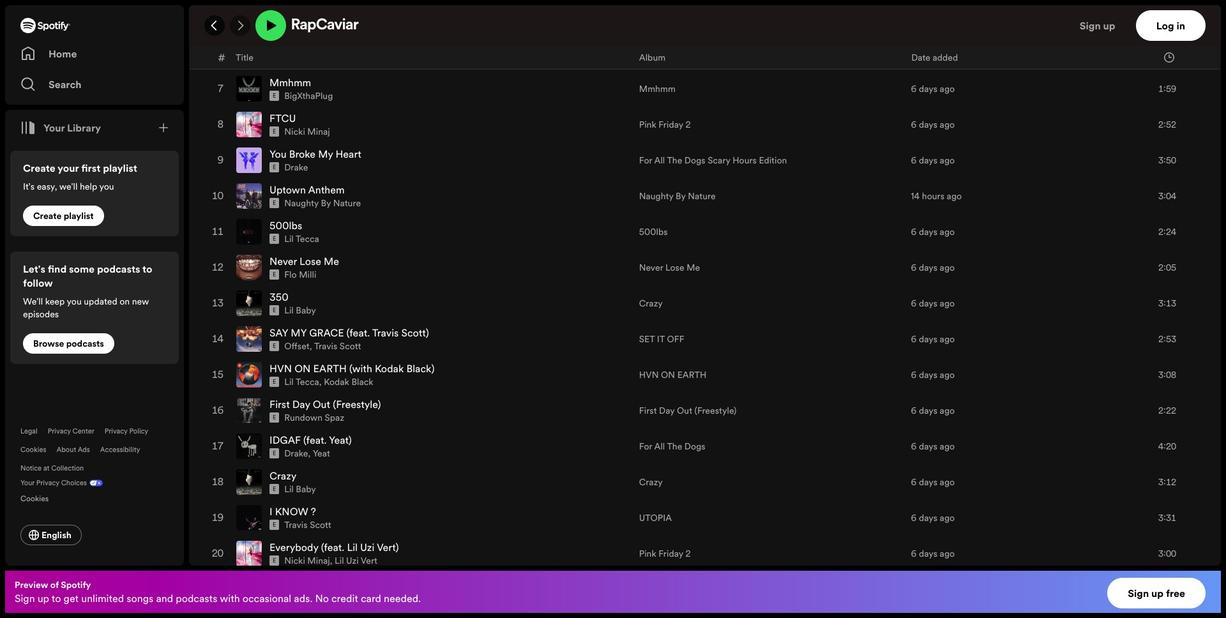 Task type: describe. For each thing, give the bounding box(es) containing it.
1 cookies from the top
[[20, 445, 46, 455]]

say
[[270, 326, 288, 340]]

sign up free
[[1129, 587, 1186, 601]]

on for hvn on earth
[[661, 369, 676, 382]]

(feat. inside idgaf (feat. yeat) e
[[303, 433, 327, 447]]

drake for drake
[[285, 161, 308, 174]]

no
[[315, 592, 329, 606]]

(feat. inside surround sound (feat. 21 savage & baby tate) e
[[347, 4, 370, 18]]

tecca for lil tecca , kodak black
[[296, 376, 319, 389]]

crazy for 350
[[639, 297, 663, 310]]

3:12
[[1159, 476, 1177, 489]]

ftcu cell
[[236, 107, 629, 142]]

top bar and user menu element
[[189, 5, 1222, 46]]

?
[[311, 505, 316, 519]]

uzi inside everybody (feat. lil uzi vert) e
[[360, 541, 375, 555]]

500lbs for 500lbs
[[639, 226, 668, 238]]

e inside first day out (freestyle) e
[[273, 414, 276, 422]]

podcasts inside "link"
[[66, 337, 104, 350]]

duration image
[[1165, 52, 1175, 62]]

say my grace (feat. travis scott) link
[[270, 326, 429, 340]]

explicit element for hvn
[[270, 377, 279, 387]]

days for never lose me
[[919, 261, 938, 274]]

all for you broke my heart
[[655, 154, 665, 167]]

0 horizontal spatial uzi
[[346, 555, 359, 568]]

(feat. inside everybody (feat. lil uzi vert) e
[[321, 541, 345, 555]]

up inside 'preview of spotify sign up to get unlimited songs and podcasts with occasional ads. no credit card needed.'
[[37, 592, 49, 606]]

for all the dogs scary hours edition link
[[639, 154, 787, 167]]

find
[[48, 262, 67, 276]]

yeat link
[[313, 447, 330, 460]]

2 cell from the left
[[912, 0, 1108, 35]]

i know ? cell
[[236, 501, 629, 536]]

you for some
[[67, 295, 82, 308]]

1 days from the top
[[919, 47, 938, 60]]

baby inside surround sound (feat. 21 savage & baby tate) e
[[431, 4, 453, 18]]

the for you broke my heart
[[667, 154, 683, 167]]

yeat
[[313, 447, 330, 460]]

1 6 from the top
[[912, 47, 917, 60]]

offset link
[[285, 340, 310, 353]]

soak city (do it) cell
[[236, 36, 629, 70]]

scott inside cell
[[340, 340, 361, 353]]

me for never lose me e
[[324, 254, 339, 269]]

credit
[[332, 592, 358, 606]]

1 horizontal spatial travis
[[314, 340, 338, 353]]

idgaf (feat. yeat) e
[[270, 433, 352, 458]]

anthem
[[308, 183, 345, 197]]

spotify
[[61, 579, 91, 592]]

e inside everybody (feat. lil uzi vert) e
[[273, 557, 276, 565]]

never lose me cell
[[236, 251, 629, 285]]

1 horizontal spatial never lose me link
[[639, 261, 700, 274]]

set it off
[[639, 333, 685, 346]]

first for first day out (freestyle)
[[639, 405, 657, 417]]

(with
[[350, 362, 372, 376]]

ago for hvn on earth (with kodak black)
[[940, 369, 955, 382]]

of
[[50, 579, 59, 592]]

travis scott
[[285, 519, 331, 532]]

, inside the everybody (feat. lil uzi vert) cell
[[330, 555, 333, 568]]

6 days ago for mmhmm
[[912, 83, 955, 95]]

free
[[1167, 587, 1186, 601]]

nicki for nicki minaj
[[285, 125, 305, 138]]

2:24
[[1159, 226, 1177, 238]]

create your first playlist it's easy, we'll help you
[[23, 161, 137, 193]]

6 for 350
[[912, 297, 917, 310]]

2 nicki minaj link from the top
[[285, 555, 330, 568]]

up for sign up free
[[1152, 587, 1164, 601]]

sign up free button
[[1108, 578, 1206, 609]]

(freestyle) for first day out (freestyle) e
[[333, 398, 381, 412]]

nicki minaj , lil uzi vert
[[285, 555, 378, 568]]

explicit element for i
[[270, 520, 279, 530]]

date added
[[912, 51, 959, 64]]

1 drake link from the top
[[285, 161, 308, 174]]

e inside the never lose me e
[[273, 271, 276, 279]]

rundown
[[285, 412, 323, 424]]

days for 500lbs
[[919, 226, 938, 238]]

hours
[[733, 154, 757, 167]]

travis inside 'i know ?' cell
[[285, 519, 308, 532]]

sign up
[[1080, 19, 1116, 33]]

flo milli link
[[285, 269, 317, 281]]

3:31
[[1159, 512, 1177, 525]]

crazy e
[[270, 469, 297, 493]]

legal
[[20, 427, 38, 436]]

kodak inside hvn on earth (with kodak black) e
[[375, 362, 404, 376]]

baby tate link
[[348, 18, 387, 31]]

e inside idgaf (feat. yeat) e
[[273, 450, 276, 458]]

notice
[[20, 464, 42, 474]]

pink for ftcu
[[639, 118, 657, 131]]

1 lil tecca link from the top
[[285, 233, 319, 245]]

needed.
[[384, 592, 421, 606]]

create playlist button
[[23, 206, 104, 226]]

kodak black link
[[324, 376, 374, 389]]

crazy link for crazy
[[639, 476, 663, 489]]

to inside let's find some podcasts to follow we'll keep you updated on new episodes
[[143, 262, 152, 276]]

ago for say my grace (feat. travis scott)
[[940, 333, 955, 346]]

3:49
[[1159, 11, 1177, 24]]

know
[[275, 505, 308, 519]]

2 cookies link from the top
[[20, 491, 59, 505]]

ago for mmhmm
[[940, 83, 955, 95]]

e inside say my grace (feat. travis scott) e
[[273, 343, 276, 350]]

days for mmhmm
[[919, 83, 938, 95]]

1 nicki minaj link from the top
[[285, 125, 330, 138]]

sign for sign up free
[[1129, 587, 1150, 601]]

1 horizontal spatial mmhmm link
[[639, 83, 676, 95]]

date
[[912, 51, 931, 64]]

uptown anthem cell
[[236, 179, 629, 214]]

soak city (do it) link
[[270, 40, 345, 54]]

create playlist
[[33, 210, 94, 222]]

days for first day out (freestyle)
[[919, 405, 938, 417]]

&
[[421, 4, 428, 18]]

for all the dogs scary hours edition
[[639, 154, 787, 167]]

jid , 21 savage , baby tate
[[285, 18, 387, 31]]

2 lil tecca link from the top
[[285, 376, 319, 389]]

ago for crazy
[[940, 476, 955, 489]]

sign inside 'preview of spotify sign up to get unlimited songs and podcasts with occasional ads. no credit card needed.'
[[15, 592, 35, 606]]

e inside hvn on earth (with kodak black) e
[[273, 378, 276, 386]]

search
[[49, 77, 82, 91]]

day for first day out (freestyle)
[[659, 405, 675, 417]]

about ads
[[57, 445, 90, 455]]

e inside uptown anthem e
[[273, 199, 276, 207]]

never for never lose me e
[[270, 254, 297, 269]]

, inside "say my grace (feat. travis scott)" cell
[[310, 340, 312, 353]]

privacy for privacy policy
[[105, 427, 128, 436]]

never lose me e
[[270, 254, 339, 279]]

sound
[[315, 4, 344, 18]]

hvn on earth (with kodak black) link
[[270, 362, 435, 376]]

lil baby for 350
[[285, 304, 316, 317]]

crazy link for 350
[[639, 297, 663, 310]]

for all the dogs link
[[639, 440, 706, 453]]

everybody
[[270, 541, 319, 555]]

home
[[49, 47, 77, 61]]

3:00
[[1159, 548, 1177, 561]]

surround sound (feat. 21 savage & baby tate) link
[[270, 4, 478, 18]]

first
[[81, 161, 101, 175]]

, inside hvn on earth (with kodak black) cell
[[319, 376, 322, 389]]

days for everybody (feat. lil uzi vert)
[[919, 548, 938, 561]]

explicit element for 350
[[270, 306, 279, 316]]

days for hvn on earth (with kodak black)
[[919, 369, 938, 382]]

lil inside 500lbs cell
[[285, 233, 294, 245]]

let's find some podcasts to follow we'll keep you updated on new episodes
[[23, 262, 152, 321]]

1 horizontal spatial 500lbs link
[[639, 226, 668, 238]]

e inside "you broke my heart e"
[[273, 164, 276, 171]]

pink friday 2 for everybody (feat. lil uzi vert)
[[639, 548, 691, 561]]

by for naughty by nature link to the left
[[321, 197, 331, 210]]

your privacy choices
[[20, 479, 87, 488]]

get
[[64, 592, 79, 606]]

6 for first day out (freestyle)
[[912, 405, 917, 417]]

i
[[270, 505, 273, 519]]

ftcu link
[[270, 111, 296, 125]]

ago for 500lbs
[[940, 226, 955, 238]]

first day out (freestyle) cell
[[236, 394, 629, 428]]

unlimited
[[81, 592, 124, 606]]

friday for ftcu
[[659, 118, 684, 131]]

browse podcasts link
[[23, 334, 114, 354]]

episodes
[[23, 308, 59, 321]]

for for idgaf (feat. yeat)
[[639, 440, 653, 453]]

2:03
[[1159, 47, 1177, 60]]

explicit element for surround
[[270, 19, 279, 30]]

lose for never lose me
[[666, 261, 685, 274]]

explicit element for mmhmm
[[270, 91, 279, 101]]

off
[[667, 333, 685, 346]]

ftcu e
[[270, 111, 296, 136]]

ago for idgaf (feat. yeat)
[[940, 440, 955, 453]]

updated
[[84, 295, 117, 308]]

yeat)
[[329, 433, 352, 447]]

never lose me link inside cell
[[270, 254, 339, 269]]

your
[[58, 161, 79, 175]]

offset , travis scott
[[285, 340, 361, 353]]

hvn on earth
[[639, 369, 707, 382]]

1 cell from the left
[[639, 0, 901, 35]]

podcasts inside 'preview of spotify sign up to get unlimited songs and podcasts with occasional ads. no credit card needed.'
[[176, 592, 218, 606]]

set it off link
[[639, 333, 685, 346]]

1 cookies link from the top
[[20, 445, 46, 455]]

6 days ago for everybody (feat. lil uzi vert)
[[912, 548, 955, 561]]

lil baby link for crazy
[[285, 483, 316, 496]]

350 e
[[270, 290, 289, 315]]

drake for drake , yeat
[[285, 447, 308, 460]]

never for never lose me
[[639, 261, 664, 274]]

6 for say my grace (feat. travis scott)
[[912, 333, 917, 346]]

pink friday 2 link for ftcu
[[639, 118, 691, 131]]

1 6 days ago from the top
[[912, 47, 955, 60]]

main element
[[5, 5, 184, 566]]

ads.
[[294, 592, 313, 606]]

up for sign up
[[1104, 19, 1116, 33]]

1 horizontal spatial naughty by nature link
[[639, 190, 716, 203]]

library
[[67, 121, 101, 135]]

flo
[[285, 269, 297, 281]]

jid
[[285, 18, 299, 31]]

explicit element for say
[[270, 341, 279, 352]]

500lbs for 500lbs e
[[270, 219, 302, 233]]

crazy inside cell
[[270, 469, 297, 483]]

mmhmm for mmhmm e
[[270, 76, 311, 90]]

hvn for hvn on earth
[[639, 369, 659, 382]]

naughty for right naughty by nature link
[[639, 190, 674, 203]]

e inside crazy e
[[273, 486, 276, 493]]

you broke my heart cell
[[236, 143, 629, 178]]

, up city
[[299, 18, 301, 31]]

rundown spaz link
[[285, 412, 344, 424]]

3:08
[[1159, 369, 1177, 382]]

ago for ftcu
[[940, 118, 955, 131]]

, inside idgaf (feat. yeat) cell
[[308, 447, 311, 460]]

350 cell
[[236, 286, 629, 321]]

easy,
[[37, 180, 57, 193]]



Task type: locate. For each thing, give the bounding box(es) containing it.
we'll
[[59, 180, 78, 193]]

up left of
[[37, 592, 49, 606]]

it)
[[336, 40, 345, 54]]

playlist right the first
[[103, 161, 137, 175]]

playlist
[[103, 161, 137, 175], [64, 210, 94, 222]]

1 2 from the top
[[686, 118, 691, 131]]

idgaf (feat. yeat) cell
[[236, 430, 629, 464]]

earth
[[313, 362, 347, 376], [678, 369, 707, 382]]

1 tecca from the top
[[296, 233, 319, 245]]

1 horizontal spatial cell
[[912, 0, 1108, 35]]

2 friday from the top
[[659, 548, 684, 561]]

privacy down the "at" at the left bottom of the page
[[36, 479, 59, 488]]

0 vertical spatial podcasts
[[97, 262, 140, 276]]

12 days from the top
[[919, 476, 938, 489]]

pink friday 2 down utopia
[[639, 548, 691, 561]]

# row
[[205, 46, 1206, 69]]

podcasts inside let's find some podcasts to follow we'll keep you updated on new episodes
[[97, 262, 140, 276]]

(freestyle)
[[333, 398, 381, 412], [695, 405, 737, 417]]

naughty by nature down for all the dogs scary hours edition
[[639, 190, 716, 203]]

6 for never lose me
[[912, 261, 917, 274]]

e inside 500lbs e
[[273, 235, 276, 243]]

explicit element inside the everybody (feat. lil uzi vert) cell
[[270, 556, 279, 566]]

first inside first day out (freestyle) e
[[270, 398, 290, 412]]

explicit element for never
[[270, 270, 279, 280]]

create down easy,
[[33, 210, 62, 222]]

day for first day out (freestyle) e
[[292, 398, 310, 412]]

grace
[[309, 326, 344, 340]]

, right my
[[310, 340, 312, 353]]

naughty by nature for naughty by nature link to the left
[[285, 197, 361, 210]]

(feat. inside say my grace (feat. travis scott) e
[[347, 326, 370, 340]]

explicit element inside ftcu cell
[[270, 127, 279, 137]]

lil baby inside crazy cell
[[285, 483, 316, 496]]

14 hours ago
[[912, 190, 962, 203]]

1 pink friday 2 from the top
[[639, 118, 691, 131]]

1 vertical spatial tecca
[[296, 376, 319, 389]]

1 horizontal spatial kodak
[[375, 362, 404, 376]]

2 6 from the top
[[912, 83, 917, 95]]

explicit element inside hvn on earth (with kodak black) cell
[[270, 377, 279, 387]]

1 vertical spatial cookies
[[20, 493, 49, 504]]

pink friday 2 link down utopia
[[639, 548, 691, 561]]

lil inside crazy cell
[[285, 483, 294, 496]]

e inside i know ? e
[[273, 522, 276, 529]]

drake up uptown at left top
[[285, 161, 308, 174]]

8 days from the top
[[919, 333, 938, 346]]

nicki for nicki minaj , lil uzi vert
[[285, 555, 305, 568]]

1 horizontal spatial scott
[[340, 340, 361, 353]]

6 days ago for 500lbs
[[912, 226, 955, 238]]

#
[[218, 50, 226, 64]]

7 days from the top
[[919, 297, 938, 310]]

0 horizontal spatial lose
[[300, 254, 321, 269]]

1 vertical spatial minaj
[[308, 555, 330, 568]]

cookies up the notice
[[20, 445, 46, 455]]

cookies down your privacy choices button
[[20, 493, 49, 504]]

the down first day out (freestyle)
[[667, 440, 683, 453]]

lil baby link up my
[[285, 304, 316, 317]]

2 cookies from the top
[[20, 493, 49, 504]]

2 horizontal spatial up
[[1152, 587, 1164, 601]]

new
[[132, 295, 149, 308]]

2 nicki from the top
[[285, 555, 305, 568]]

1 dogs from the top
[[685, 154, 706, 167]]

create inside "create playlist" button
[[33, 210, 62, 222]]

0 vertical spatial drake
[[285, 161, 308, 174]]

day up for all the dogs
[[659, 405, 675, 417]]

your inside button
[[43, 121, 65, 135]]

on down set it off
[[661, 369, 676, 382]]

drake left yeat link
[[285, 447, 308, 460]]

crazy up the set
[[639, 297, 663, 310]]

friday down utopia
[[659, 548, 684, 561]]

11 6 days ago from the top
[[912, 440, 955, 453]]

mmhmm for mmhmm
[[639, 83, 676, 95]]

1 horizontal spatial nature
[[688, 190, 716, 203]]

mmhmm cell
[[236, 72, 629, 106]]

9 days from the top
[[919, 369, 938, 382]]

1 lil baby from the top
[[285, 304, 316, 317]]

crazy link inside cell
[[270, 469, 297, 483]]

naughty by nature link up lil tecca
[[285, 197, 361, 210]]

lil tecca link up the never lose me e
[[285, 233, 319, 245]]

7 6 days ago from the top
[[912, 297, 955, 310]]

6 for ftcu
[[912, 118, 917, 131]]

0 horizontal spatial mmhmm
[[270, 76, 311, 90]]

the left scary
[[667, 154, 683, 167]]

1 vertical spatial playlist
[[64, 210, 94, 222]]

dogs for idgaf (feat. yeat)
[[685, 440, 706, 453]]

1 all from the top
[[655, 154, 665, 167]]

0 vertical spatial travis scott link
[[314, 340, 361, 353]]

15 e from the top
[[273, 557, 276, 565]]

everybody (feat. lil uzi vert) cell
[[236, 537, 629, 571]]

0 vertical spatial pink
[[639, 118, 657, 131]]

4 6 from the top
[[912, 154, 917, 167]]

baby up my
[[296, 304, 316, 317]]

say my grace (feat. travis scott) cell
[[236, 322, 629, 357]]

0 vertical spatial for
[[639, 154, 653, 167]]

13 6 days ago from the top
[[912, 512, 955, 525]]

14 explicit element from the top
[[270, 520, 279, 530]]

5 explicit element from the top
[[270, 198, 279, 208]]

nicki inside the everybody (feat. lil uzi vert) cell
[[285, 555, 305, 568]]

# column header
[[218, 46, 226, 68]]

by inside uptown anthem cell
[[321, 197, 331, 210]]

lil uzi vert link
[[335, 555, 378, 568]]

cookies link up the notice
[[20, 445, 46, 455]]

0 horizontal spatial (freestyle)
[[333, 398, 381, 412]]

8 6 days ago from the top
[[912, 333, 955, 346]]

6 days ago for first day out (freestyle)
[[912, 405, 955, 417]]

travis inside say my grace (feat. travis scott) e
[[372, 326, 399, 340]]

1 vertical spatial nicki
[[285, 555, 305, 568]]

2 all from the top
[[655, 440, 665, 453]]

0 horizontal spatial me
[[324, 254, 339, 269]]

1 horizontal spatial sign
[[1080, 19, 1101, 33]]

0 horizontal spatial day
[[292, 398, 310, 412]]

1 lil baby link from the top
[[285, 304, 316, 317]]

by
[[676, 190, 686, 203], [321, 197, 331, 210]]

0 vertical spatial to
[[143, 262, 152, 276]]

2 pink from the top
[[639, 548, 657, 561]]

2 pink friday 2 link from the top
[[639, 548, 691, 561]]

songs
[[127, 592, 154, 606]]

6 for mmhmm
[[912, 83, 917, 95]]

on down offset
[[295, 362, 311, 376]]

mmhmm down album
[[639, 83, 676, 95]]

added
[[933, 51, 959, 64]]

broke
[[289, 147, 316, 161]]

e inside mmhmm e
[[273, 92, 276, 100]]

1 vertical spatial lil baby link
[[285, 483, 316, 496]]

drake link left yeat link
[[285, 447, 308, 460]]

0 horizontal spatial scott
[[310, 519, 331, 532]]

idgaf (feat. yeat) link
[[270, 433, 352, 447]]

, up first day out (freestyle) e on the bottom of the page
[[319, 376, 322, 389]]

lottery pick
[[639, 47, 688, 60]]

lil inside hvn on earth (with kodak black) cell
[[285, 376, 294, 389]]

keep
[[45, 295, 65, 308]]

explicit element for everybody
[[270, 556, 279, 566]]

2 horizontal spatial sign
[[1129, 587, 1150, 601]]

nicki minaj link up broke
[[285, 125, 330, 138]]

0 horizontal spatial sign
[[15, 592, 35, 606]]

500lbs cell
[[236, 215, 629, 249]]

travis scott link for travis
[[314, 340, 361, 353]]

e inside surround sound (feat. 21 savage & baby tate) e
[[273, 21, 276, 28]]

ftcu
[[270, 111, 296, 125]]

cookies link
[[20, 445, 46, 455], [20, 491, 59, 505]]

privacy for privacy center
[[48, 427, 71, 436]]

500lbs link
[[270, 219, 302, 233], [639, 226, 668, 238]]

7 e from the top
[[273, 271, 276, 279]]

duration element
[[1165, 52, 1175, 62]]

all down first day out (freestyle)
[[655, 440, 665, 453]]

2 6 days ago from the top
[[912, 83, 955, 95]]

1 pink friday 2 link from the top
[[639, 118, 691, 131]]

let's
[[23, 262, 45, 276]]

6 for everybody (feat. lil uzi vert)
[[912, 548, 917, 561]]

500lbs
[[270, 219, 302, 233], [639, 226, 668, 238]]

crazy link down drake , yeat
[[270, 469, 297, 483]]

day inside first day out (freestyle) e
[[292, 398, 310, 412]]

occasional
[[243, 592, 292, 606]]

2:53
[[1159, 333, 1177, 346]]

dogs down first day out (freestyle)
[[685, 440, 706, 453]]

1 horizontal spatial first day out (freestyle) link
[[639, 405, 737, 417]]

0 vertical spatial you
[[99, 180, 114, 193]]

lose inside the never lose me e
[[300, 254, 321, 269]]

2 explicit element from the top
[[270, 91, 279, 101]]

earth down offset , travis scott
[[313, 362, 347, 376]]

ago for uptown anthem
[[947, 190, 962, 203]]

create for playlist
[[33, 210, 62, 222]]

1 vertical spatial you
[[67, 295, 82, 308]]

6 for you broke my heart
[[912, 154, 917, 167]]

1 horizontal spatial savage
[[385, 4, 418, 18]]

create up easy,
[[23, 161, 55, 175]]

1 vertical spatial lil tecca link
[[285, 376, 319, 389]]

, left yeat link
[[308, 447, 311, 460]]

your down the notice
[[20, 479, 35, 488]]

on for hvn on earth (with kodak black) e
[[295, 362, 311, 376]]

explicit element for 500lbs
[[270, 234, 279, 244]]

never inside the never lose me e
[[270, 254, 297, 269]]

4:20
[[1159, 440, 1177, 453]]

1 drake from the top
[[285, 161, 308, 174]]

days for 350
[[919, 297, 938, 310]]

lil baby up i know ? link
[[285, 483, 316, 496]]

1 vertical spatial drake link
[[285, 447, 308, 460]]

go back image
[[210, 20, 220, 31]]

baby left tate
[[348, 18, 368, 31]]

1 horizontal spatial lose
[[666, 261, 685, 274]]

2 drake link from the top
[[285, 447, 308, 460]]

7 explicit element from the top
[[270, 270, 279, 280]]

0 vertical spatial cookies
[[20, 445, 46, 455]]

kodak right (with
[[375, 362, 404, 376]]

lil baby inside 350 cell
[[285, 304, 316, 317]]

0 horizontal spatial first day out (freestyle) link
[[270, 398, 381, 412]]

2 for from the top
[[639, 440, 653, 453]]

1 horizontal spatial naughty
[[639, 190, 674, 203]]

on inside hvn on earth (with kodak black) e
[[295, 362, 311, 376]]

0 vertical spatial cookies link
[[20, 445, 46, 455]]

about ads link
[[57, 445, 90, 455]]

2 pink friday 2 from the top
[[639, 548, 691, 561]]

days for crazy
[[919, 476, 938, 489]]

explicit element for uptown
[[270, 198, 279, 208]]

you broke my heart link
[[270, 147, 362, 161]]

crazy for crazy
[[639, 476, 663, 489]]

3 days from the top
[[919, 118, 938, 131]]

1 horizontal spatial naughty by nature
[[639, 190, 716, 203]]

mmhmm inside cell
[[270, 76, 311, 90]]

lil baby link for 350
[[285, 304, 316, 317]]

scott inside 'i know ?' cell
[[310, 519, 331, 532]]

explicit element inside mmhmm cell
[[270, 91, 279, 101]]

rapcaviar
[[291, 18, 359, 33]]

2:05
[[1159, 261, 1177, 274]]

explicit element inside "never lose me" cell
[[270, 270, 279, 280]]

minaj inside the everybody (feat. lil uzi vert) cell
[[308, 555, 330, 568]]

search link
[[20, 72, 169, 97]]

hvn inside hvn on earth (with kodak black) e
[[270, 362, 292, 376]]

explicit element inside uptown anthem cell
[[270, 198, 279, 208]]

first day out (freestyle)
[[639, 405, 737, 417]]

14 e from the top
[[273, 522, 276, 529]]

lil inside everybody (feat. lil uzi vert) e
[[347, 541, 358, 555]]

2 lil baby link from the top
[[285, 483, 316, 496]]

ago for 350
[[940, 297, 955, 310]]

home link
[[20, 41, 169, 66]]

crazy down drake , yeat
[[270, 469, 297, 483]]

0 horizontal spatial never
[[270, 254, 297, 269]]

4 e from the top
[[273, 164, 276, 171]]

(freestyle) for first day out (freestyle)
[[695, 405, 737, 417]]

you inside the create your first playlist it's easy, we'll help you
[[99, 180, 114, 193]]

1 horizontal spatial hvn
[[639, 369, 659, 382]]

11 6 from the top
[[912, 440, 917, 453]]

uzi left vert)
[[360, 541, 375, 555]]

0 horizontal spatial you
[[67, 295, 82, 308]]

follow
[[23, 276, 53, 290]]

nicki down travis scott
[[285, 555, 305, 568]]

1 horizontal spatial never
[[639, 261, 664, 274]]

naughty by nature inside uptown anthem cell
[[285, 197, 361, 210]]

explicit element
[[270, 19, 279, 30], [270, 91, 279, 101], [270, 127, 279, 137], [270, 162, 279, 173], [270, 198, 279, 208], [270, 234, 279, 244], [270, 270, 279, 280], [270, 306, 279, 316], [270, 341, 279, 352], [270, 377, 279, 387], [270, 413, 279, 423], [270, 449, 279, 459], [270, 484, 279, 495], [270, 520, 279, 530], [270, 556, 279, 566]]

scott up everybody (feat. lil uzi vert) link
[[310, 519, 331, 532]]

naughty by nature
[[639, 190, 716, 203], [285, 197, 361, 210]]

privacy policy link
[[105, 427, 148, 436]]

1 horizontal spatial first
[[639, 405, 657, 417]]

explicit element inside crazy cell
[[270, 484, 279, 495]]

10 days from the top
[[919, 405, 938, 417]]

10 e from the top
[[273, 378, 276, 386]]

1 horizontal spatial day
[[659, 405, 675, 417]]

browse
[[33, 337, 64, 350]]

explicit element inside "say my grace (feat. travis scott)" cell
[[270, 341, 279, 352]]

1 vertical spatial travis scott link
[[285, 519, 331, 532]]

baby up ?
[[296, 483, 316, 496]]

0 vertical spatial all
[[655, 154, 665, 167]]

14 days from the top
[[919, 548, 938, 561]]

0 horizontal spatial never lose me link
[[270, 254, 339, 269]]

1 vertical spatial your
[[20, 479, 35, 488]]

pink friday 2 link up for all the dogs scary hours edition
[[639, 118, 691, 131]]

6 6 days ago from the top
[[912, 261, 955, 274]]

dogs left scary
[[685, 154, 706, 167]]

savage up (do
[[314, 18, 343, 31]]

1 minaj from the top
[[308, 125, 330, 138]]

podcasts right browse
[[66, 337, 104, 350]]

your library
[[43, 121, 101, 135]]

2 horizontal spatial travis
[[372, 326, 399, 340]]

privacy center
[[48, 427, 94, 436]]

soak city (do it)
[[270, 40, 345, 54]]

0 horizontal spatial 21
[[303, 18, 312, 31]]

6 explicit element from the top
[[270, 234, 279, 244]]

drake inside you broke my heart "cell"
[[285, 161, 308, 174]]

1 horizontal spatial out
[[677, 405, 693, 417]]

all left scary
[[655, 154, 665, 167]]

you broke my heart e
[[270, 147, 362, 171]]

you right keep
[[67, 295, 82, 308]]

0 horizontal spatial nature
[[333, 197, 361, 210]]

vert)
[[377, 541, 399, 555]]

0 horizontal spatial mmhmm link
[[270, 76, 311, 90]]

2 tecca from the top
[[296, 376, 319, 389]]

0 horizontal spatial first
[[270, 398, 290, 412]]

0 horizontal spatial naughty
[[285, 197, 319, 210]]

preview
[[15, 579, 48, 592]]

about
[[57, 445, 76, 455]]

first day out (freestyle) link down the lil tecca , kodak black
[[270, 398, 381, 412]]

0 horizontal spatial 500lbs link
[[270, 219, 302, 233]]

2:52
[[1159, 118, 1177, 131]]

podcasts right and
[[176, 592, 218, 606]]

pink friday 2 for ftcu
[[639, 118, 691, 131]]

travis scott link for ?
[[285, 519, 331, 532]]

drake , yeat
[[285, 447, 330, 460]]

10 6 from the top
[[912, 405, 917, 417]]

uptown
[[270, 183, 306, 197]]

log in button
[[1137, 10, 1206, 41]]

, left lil uzi vert link
[[330, 555, 333, 568]]

up
[[1104, 19, 1116, 33], [1152, 587, 1164, 601], [37, 592, 49, 606]]

up left free in the right bottom of the page
[[1152, 587, 1164, 601]]

11 explicit element from the top
[[270, 413, 279, 423]]

to left 'get'
[[52, 592, 61, 606]]

0 horizontal spatial kodak
[[324, 376, 349, 389]]

crazy link up utopia
[[639, 476, 663, 489]]

1 horizontal spatial mmhmm
[[639, 83, 676, 95]]

crazy cell
[[236, 465, 629, 500]]

1 horizontal spatial playlist
[[103, 161, 137, 175]]

crazy link up the set
[[639, 297, 663, 310]]

1 e from the top
[[273, 21, 276, 28]]

black)
[[407, 362, 435, 376]]

15 explicit element from the top
[[270, 556, 279, 566]]

first up idgaf
[[270, 398, 290, 412]]

surround sound (feat. 21 savage & baby tate) cell
[[236, 0, 629, 35]]

earth up first day out (freestyle)
[[678, 369, 707, 382]]

6 days ago
[[912, 47, 955, 60], [912, 83, 955, 95], [912, 118, 955, 131], [912, 154, 955, 167], [912, 226, 955, 238], [912, 261, 955, 274], [912, 297, 955, 310], [912, 333, 955, 346], [912, 369, 955, 382], [912, 405, 955, 417], [912, 440, 955, 453], [912, 476, 955, 489], [912, 512, 955, 525], [912, 548, 955, 561]]

cell
[[639, 0, 901, 35], [912, 0, 1108, 35]]

0 vertical spatial tecca
[[296, 233, 319, 245]]

0 vertical spatial the
[[667, 154, 683, 167]]

6 days ago for hvn on earth (with kodak black)
[[912, 369, 955, 382]]

travis
[[372, 326, 399, 340], [314, 340, 338, 353], [285, 519, 308, 532]]

1 for from the top
[[639, 154, 653, 167]]

album
[[639, 51, 666, 64]]

explicit element for ftcu
[[270, 127, 279, 137]]

first up for all the dogs
[[639, 405, 657, 417]]

(feat.
[[347, 4, 370, 18], [347, 326, 370, 340], [303, 433, 327, 447], [321, 541, 345, 555]]

13 6 from the top
[[912, 512, 917, 525]]

pink for everybody (feat. lil uzi vert)
[[639, 548, 657, 561]]

out inside first day out (freestyle) e
[[313, 398, 330, 412]]

me inside the never lose me e
[[324, 254, 339, 269]]

create for your
[[23, 161, 55, 175]]

savage left & at the top of the page
[[385, 4, 418, 18]]

nicki minaj link down travis scott
[[285, 555, 330, 568]]

travis right offset
[[314, 340, 338, 353]]

you inside let's find some podcasts to follow we'll keep you updated on new episodes
[[67, 295, 82, 308]]

1 pink from the top
[[639, 118, 657, 131]]

2 2 from the top
[[686, 548, 691, 561]]

it's
[[23, 180, 35, 193]]

all for idgaf (feat. yeat)
[[655, 440, 665, 453]]

travis scott link inside 'i know ?' cell
[[285, 519, 331, 532]]

1 horizontal spatial earth
[[678, 369, 707, 382]]

first day out (freestyle) link down hvn on earth
[[639, 405, 737, 417]]

friday up for all the dogs scary hours edition
[[659, 118, 684, 131]]

mmhmm up 'ftcu' link in the top left of the page
[[270, 76, 311, 90]]

6 days ago for crazy
[[912, 476, 955, 489]]

0 vertical spatial playlist
[[103, 161, 137, 175]]

6 for idgaf (feat. yeat)
[[912, 440, 917, 453]]

1 horizontal spatial 21
[[373, 4, 382, 18]]

sign inside top bar and user menu element
[[1080, 19, 1101, 33]]

500lbs up never lose me
[[639, 226, 668, 238]]

days for i know ?
[[919, 512, 938, 525]]

nicki up broke
[[285, 125, 305, 138]]

6 days ago for i know ?
[[912, 512, 955, 525]]

1 vertical spatial podcasts
[[66, 337, 104, 350]]

5 6 days ago from the top
[[912, 226, 955, 238]]

500lbs link down uptown at left top
[[270, 219, 302, 233]]

0 vertical spatial your
[[43, 121, 65, 135]]

6 days ago for you broke my heart
[[912, 154, 955, 167]]

hvn down the set
[[639, 369, 659, 382]]

12 e from the top
[[273, 450, 276, 458]]

1 vertical spatial all
[[655, 440, 665, 453]]

(freestyle) down black
[[333, 398, 381, 412]]

naughty by nature for right naughty by nature link
[[639, 190, 716, 203]]

21
[[373, 4, 382, 18], [303, 18, 312, 31]]

0 horizontal spatial by
[[321, 197, 331, 210]]

1 vertical spatial for
[[639, 440, 653, 453]]

explicit element for crazy
[[270, 484, 279, 495]]

first day out (freestyle) link
[[270, 398, 381, 412], [639, 405, 737, 417]]

baby inside 350 cell
[[296, 304, 316, 317]]

10 explicit element from the top
[[270, 377, 279, 387]]

rundown spaz
[[285, 412, 344, 424]]

tecca inside 500lbs cell
[[296, 233, 319, 245]]

privacy up accessibility
[[105, 427, 128, 436]]

2 e from the top
[[273, 92, 276, 100]]

hvn on earth (with kodak black) cell
[[236, 358, 629, 392]]

0 vertical spatial minaj
[[308, 125, 330, 138]]

by right uptown at left top
[[321, 197, 331, 210]]

6 for 500lbs
[[912, 226, 917, 238]]

nature for right naughty by nature link
[[688, 190, 716, 203]]

city
[[295, 40, 314, 54]]

1 horizontal spatial on
[[661, 369, 676, 382]]

1 horizontal spatial to
[[143, 262, 152, 276]]

minaj inside ftcu cell
[[308, 125, 330, 138]]

500lbs link inside cell
[[270, 219, 302, 233]]

1 vertical spatial pink friday 2 link
[[639, 548, 691, 561]]

english button
[[20, 525, 82, 546]]

naughty for naughty by nature link to the left
[[285, 197, 319, 210]]

(freestyle) down hvn on earth
[[695, 405, 737, 417]]

minaj up the you broke my heart link
[[308, 125, 330, 138]]

go forward image
[[235, 20, 245, 31]]

8 explicit element from the top
[[270, 306, 279, 316]]

explicit element inside you broke my heart "cell"
[[270, 162, 279, 173]]

1 horizontal spatial up
[[1104, 19, 1116, 33]]

lil baby for crazy
[[285, 483, 316, 496]]

the for idgaf (feat. yeat)
[[667, 440, 683, 453]]

offset
[[285, 340, 310, 353]]

lil tecca
[[285, 233, 319, 245]]

some
[[69, 262, 95, 276]]

4 6 days ago from the top
[[912, 154, 955, 167]]

1 vertical spatial to
[[52, 592, 61, 606]]

explicit element inside 350 cell
[[270, 306, 279, 316]]

pink friday 2 up for all the dogs scary hours edition
[[639, 118, 691, 131]]

0 horizontal spatial 500lbs
[[270, 219, 302, 233]]

for
[[639, 154, 653, 167], [639, 440, 653, 453]]

5 e from the top
[[273, 199, 276, 207]]

0 horizontal spatial naughty by nature link
[[285, 197, 361, 210]]

pink friday 2 link for everybody (feat. lil uzi vert)
[[639, 548, 691, 561]]

spotify image
[[20, 18, 70, 33]]

legal link
[[20, 427, 38, 436]]

6 days ago for idgaf (feat. yeat)
[[912, 440, 955, 453]]

up inside top bar and user menu element
[[1104, 19, 1116, 33]]

drake inside idgaf (feat. yeat) cell
[[285, 447, 308, 460]]

nature down 'heart'
[[333, 197, 361, 210]]

preview of spotify sign up to get unlimited songs and podcasts with occasional ads. no credit card needed.
[[15, 579, 421, 606]]

9 6 days ago from the top
[[912, 369, 955, 382]]

nature inside uptown anthem cell
[[333, 197, 361, 210]]

lil baby up my
[[285, 304, 316, 317]]

10 6 days ago from the top
[[912, 405, 955, 417]]

up left log
[[1104, 19, 1116, 33]]

2 the from the top
[[667, 440, 683, 453]]

2 vertical spatial podcasts
[[176, 592, 218, 606]]

4 explicit element from the top
[[270, 162, 279, 173]]

12 explicit element from the top
[[270, 449, 279, 459]]

14 6 days ago from the top
[[912, 548, 955, 561]]

explicit element inside idgaf (feat. yeat) cell
[[270, 449, 279, 459]]

lottery pick link
[[639, 47, 688, 60]]

days for you broke my heart
[[919, 154, 938, 167]]

4 days from the top
[[919, 154, 938, 167]]

your
[[43, 121, 65, 135], [20, 479, 35, 488]]

policy
[[129, 427, 148, 436]]

playlist inside button
[[64, 210, 94, 222]]

kodak left black
[[324, 376, 349, 389]]

1 explicit element from the top
[[270, 19, 279, 30]]

0 horizontal spatial travis
[[285, 519, 308, 532]]

days for ftcu
[[919, 118, 938, 131]]

2 for everybody (feat. lil uzi vert)
[[686, 548, 691, 561]]

lose
[[300, 254, 321, 269], [666, 261, 685, 274]]

0 vertical spatial drake link
[[285, 161, 308, 174]]

lil tecca link up rundown
[[285, 376, 319, 389]]

, up it)
[[343, 18, 346, 31]]

privacy up about
[[48, 427, 71, 436]]

tecca inside hvn on earth (with kodak black) cell
[[296, 376, 319, 389]]

explicit element inside 500lbs cell
[[270, 234, 279, 244]]

0 vertical spatial pink friday 2
[[639, 118, 691, 131]]

help
[[80, 180, 97, 193]]

1 nicki from the top
[[285, 125, 305, 138]]

11 e from the top
[[273, 414, 276, 422]]

all
[[655, 154, 665, 167], [655, 440, 665, 453]]

your for your privacy choices
[[20, 479, 35, 488]]

savage inside surround sound (feat. 21 savage & baby tate) e
[[385, 4, 418, 18]]

6 for hvn on earth (with kodak black)
[[912, 369, 917, 382]]

tecca up first day out (freestyle) e on the bottom of the page
[[296, 376, 319, 389]]

uzi left vert
[[346, 555, 359, 568]]

scott
[[340, 340, 361, 353], [310, 519, 331, 532]]

drake link inside idgaf (feat. yeat) cell
[[285, 447, 308, 460]]

0 vertical spatial lil baby link
[[285, 304, 316, 317]]

500lbs down uptown at left top
[[270, 219, 302, 233]]

9 explicit element from the top
[[270, 341, 279, 352]]

0 vertical spatial 2
[[686, 118, 691, 131]]

1 vertical spatial friday
[[659, 548, 684, 561]]

lil baby link
[[285, 304, 316, 317], [285, 483, 316, 496]]

explicit element inside first day out (freestyle) cell
[[270, 413, 279, 423]]

5 days from the top
[[919, 226, 938, 238]]

6 days from the top
[[919, 261, 938, 274]]

naughty by nature link down for all the dogs scary hours edition
[[639, 190, 716, 203]]

your for your library
[[43, 121, 65, 135]]

3 6 days ago from the top
[[912, 118, 955, 131]]

podcasts up the on
[[97, 262, 140, 276]]

lil inside 350 cell
[[285, 304, 294, 317]]

1 horizontal spatial by
[[676, 190, 686, 203]]

0 vertical spatial scott
[[340, 340, 361, 353]]

0 vertical spatial create
[[23, 161, 55, 175]]

naughty inside uptown anthem cell
[[285, 197, 319, 210]]

6 days ago for ftcu
[[912, 118, 955, 131]]

6 days ago for say my grace (feat. travis scott)
[[912, 333, 955, 346]]

1 horizontal spatial 500lbs
[[639, 226, 668, 238]]

create inside the create your first playlist it's easy, we'll help you
[[23, 161, 55, 175]]

playlist inside the create your first playlist it's easy, we'll help you
[[103, 161, 137, 175]]

e inside ftcu e
[[273, 128, 276, 136]]

tate
[[370, 18, 387, 31]]

travis left ?
[[285, 519, 308, 532]]

2 dogs from the top
[[685, 440, 706, 453]]

500lbs inside cell
[[270, 219, 302, 233]]

e inside 350 e
[[273, 307, 276, 315]]

nicki inside ftcu cell
[[285, 125, 305, 138]]

1 friday from the top
[[659, 118, 684, 131]]

ago for i know ?
[[940, 512, 955, 525]]

baby right & at the top of the page
[[431, 4, 453, 18]]

out for first day out (freestyle) e
[[313, 398, 330, 412]]

savage
[[385, 4, 418, 18], [314, 18, 343, 31]]

i know ? e
[[270, 505, 316, 529]]

naughty by nature up lil tecca
[[285, 197, 361, 210]]

in
[[1177, 19, 1186, 33]]

8 e from the top
[[273, 307, 276, 315]]

14 6 from the top
[[912, 548, 917, 561]]

1 vertical spatial pink friday 2
[[639, 548, 691, 561]]

by down for all the dogs scary hours edition
[[676, 190, 686, 203]]

2 drake from the top
[[285, 447, 308, 460]]

6 e from the top
[[273, 235, 276, 243]]

earth inside hvn on earth (with kodak black) e
[[313, 362, 347, 376]]

travis left "scott)"
[[372, 326, 399, 340]]

3:13
[[1159, 297, 1177, 310]]

scott up 'hvn on earth (with kodak black)' link on the left of page
[[340, 340, 361, 353]]

9 6 from the top
[[912, 369, 917, 382]]

california consumer privacy act (ccpa) opt-out icon image
[[87, 479, 103, 491]]

7 6 from the top
[[912, 297, 917, 310]]

(freestyle) inside first day out (freestyle) e
[[333, 398, 381, 412]]

2 for ftcu
[[686, 118, 691, 131]]

for for you broke my heart
[[639, 154, 653, 167]]

crazy up utopia
[[639, 476, 663, 489]]

1 vertical spatial scott
[[310, 519, 331, 532]]

6 days ago for never lose me
[[912, 261, 955, 274]]

explicit element inside 'i know ?' cell
[[270, 520, 279, 530]]

your left library
[[43, 121, 65, 135]]

to inside 'preview of spotify sign up to get unlimited songs and podcasts with occasional ads. no credit card needed.'
[[52, 592, 61, 606]]

ago for you broke my heart
[[940, 154, 955, 167]]

0 horizontal spatial your
[[20, 479, 35, 488]]

0 horizontal spatial earth
[[313, 362, 347, 376]]

0 vertical spatial nicki minaj link
[[285, 125, 330, 138]]

0 horizontal spatial savage
[[314, 18, 343, 31]]

baby inside crazy cell
[[296, 483, 316, 496]]

8 6 from the top
[[912, 333, 917, 346]]

1 horizontal spatial uzi
[[360, 541, 375, 555]]

sign for sign up
[[1080, 19, 1101, 33]]

cookies link down your privacy choices button
[[20, 491, 59, 505]]

hvn for hvn on earth (with kodak black) e
[[270, 362, 292, 376]]

notice at collection link
[[20, 464, 84, 474]]

me for never lose me
[[687, 261, 700, 274]]

5 6 from the top
[[912, 226, 917, 238]]

explicit element inside surround sound (feat. 21 savage & baby tate) cell
[[270, 19, 279, 30]]

13 e from the top
[[273, 486, 276, 493]]

21 inside surround sound (feat. 21 savage & baby tate) e
[[373, 4, 382, 18]]

nature down for all the dogs scary hours edition
[[688, 190, 716, 203]]

lil baby link up i know ? link
[[285, 483, 316, 496]]

2 days from the top
[[919, 83, 938, 95]]

friday for everybody (feat. lil uzi vert)
[[659, 548, 684, 561]]

2 lil baby from the top
[[285, 483, 316, 496]]

friday
[[659, 118, 684, 131], [659, 548, 684, 561]]

explicit element for idgaf
[[270, 449, 279, 459]]

tecca up the never lose me e
[[296, 233, 319, 245]]

minaj for nicki minaj , lil uzi vert
[[308, 555, 330, 568]]

uptown anthem e
[[270, 183, 345, 207]]

lil baby link inside crazy cell
[[285, 483, 316, 496]]



Task type: vqa. For each thing, say whether or not it's contained in the screenshot.
Enable shuffle image
no



